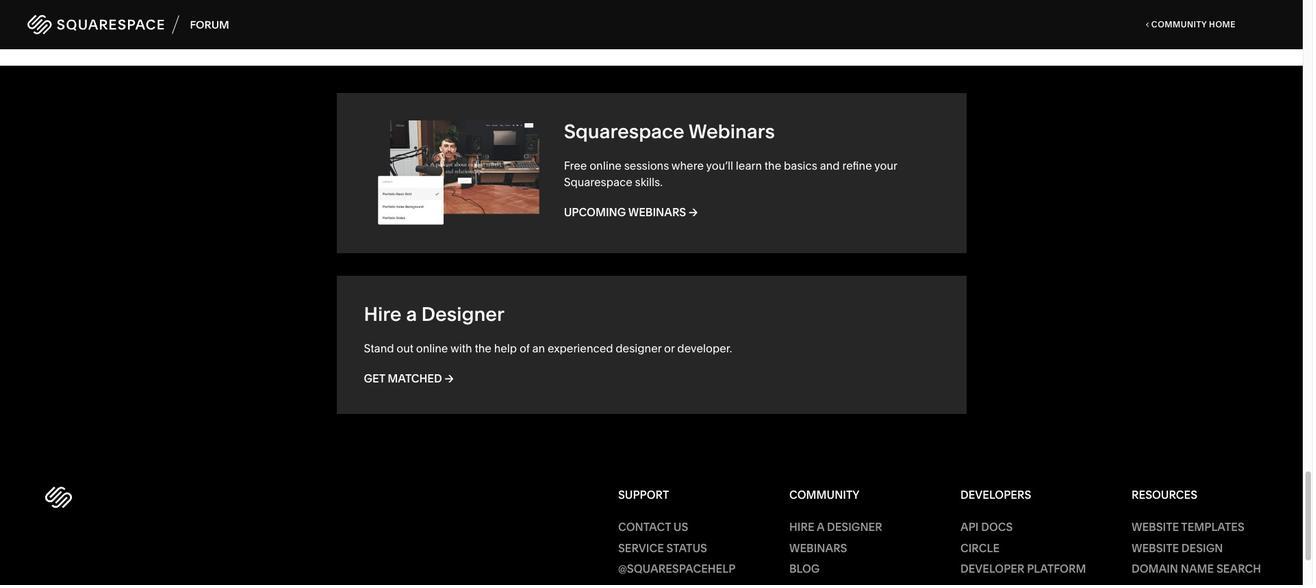 Task type: describe. For each thing, give the bounding box(es) containing it.
designer
[[616, 342, 662, 355]]

matched
[[388, 372, 442, 386]]

webinars for upcoming
[[628, 205, 686, 219]]

hire a designer
[[790, 520, 883, 534]]

get matched →
[[364, 372, 454, 386]]

the inside free online sessions where you'll learn the basics and refine your squarespace skills.
[[765, 159, 782, 173]]

home
[[1209, 19, 1236, 29]]

circle
[[961, 541, 1000, 555]]

your
[[875, 159, 897, 173]]

contact us
[[618, 520, 688, 534]]

@squarespacehelp link
[[618, 562, 736, 576]]

squarespace webinars
[[564, 120, 775, 143]]

angle left image
[[1146, 21, 1149, 29]]

service
[[618, 541, 664, 555]]

get matched → link
[[364, 372, 454, 386]]

api docs link
[[961, 520, 1013, 534]]

hire a designer
[[364, 303, 505, 326]]

developer platform link
[[961, 562, 1086, 576]]

learn
[[736, 159, 762, 173]]

squarespace logo link
[[45, 487, 72, 511]]

get
[[364, 372, 385, 386]]

stand
[[364, 342, 394, 355]]

squarespace inside free online sessions where you'll learn the basics and refine your squarespace skills.
[[564, 175, 633, 189]]

docs
[[981, 520, 1013, 534]]

platform
[[1027, 562, 1086, 576]]

free
[[564, 159, 587, 173]]

domain name search
[[1132, 562, 1261, 576]]

of
[[520, 342, 530, 355]]

hire for hire a designer
[[364, 303, 402, 326]]

and
[[820, 159, 840, 173]]

developer.
[[678, 342, 732, 355]]

online inside free online sessions where you'll learn the basics and refine your squarespace skills.
[[590, 159, 622, 173]]

you'll
[[706, 159, 733, 173]]

squarespace logo image
[[45, 487, 72, 509]]

upcoming
[[564, 205, 626, 219]]

website design
[[1132, 541, 1223, 555]]

basics
[[784, 159, 818, 173]]

search
[[1217, 562, 1261, 576]]

design
[[1182, 541, 1223, 555]]

website for website design
[[1132, 541, 1179, 555]]

website for website templates
[[1132, 520, 1179, 534]]

website templates
[[1132, 520, 1245, 534]]

developers
[[961, 488, 1031, 502]]

community home link
[[1134, 7, 1248, 42]]

a
[[406, 303, 417, 326]]

website templates link
[[1132, 520, 1245, 534]]

community home
[[1149, 19, 1236, 29]]

contact us link
[[618, 520, 688, 534]]

support
[[618, 488, 669, 502]]

api docs
[[961, 520, 1013, 534]]

upcoming webinars → link
[[564, 205, 698, 219]]

templates
[[1182, 520, 1245, 534]]

free online sessions where you'll learn the basics and refine your squarespace skills.
[[564, 159, 897, 189]]

resources
[[1132, 488, 1198, 502]]



Task type: locate. For each thing, give the bounding box(es) containing it.
domain name search link
[[1132, 562, 1261, 576]]

0 horizontal spatial webinars
[[628, 205, 686, 219]]

us
[[674, 520, 688, 534]]

community up a
[[790, 488, 860, 502]]

help
[[494, 342, 517, 355]]

domain
[[1132, 562, 1179, 576]]

website up domain
[[1132, 541, 1179, 555]]

status
[[667, 541, 707, 555]]

upcoming webinars →
[[564, 205, 698, 219]]

website up website design link
[[1132, 520, 1179, 534]]

1 horizontal spatial online
[[590, 159, 622, 173]]

out
[[397, 342, 414, 355]]

designer right a
[[827, 520, 883, 534]]

1 horizontal spatial webinars
[[689, 120, 775, 143]]

hire for hire a designer
[[790, 520, 815, 534]]

2 horizontal spatial webinars
[[790, 541, 847, 555]]

→
[[689, 205, 698, 219], [445, 372, 454, 386]]

1 vertical spatial website
[[1132, 541, 1179, 555]]

1 horizontal spatial hire
[[790, 520, 815, 534]]

→ for webinars
[[689, 205, 698, 219]]

a
[[817, 520, 825, 534]]

designer
[[422, 303, 505, 326], [827, 520, 883, 534]]

the right with
[[475, 342, 492, 355]]

hire a designer link
[[790, 520, 883, 534]]

2 squarespace from the top
[[564, 175, 633, 189]]

with
[[451, 342, 472, 355]]

1 horizontal spatial →
[[689, 205, 698, 219]]

0 horizontal spatial →
[[445, 372, 454, 386]]

an
[[532, 342, 545, 355]]

online
[[590, 159, 622, 173], [416, 342, 448, 355]]

service status
[[618, 541, 707, 555]]

community for community home
[[1152, 19, 1207, 29]]

webinars link
[[790, 541, 847, 555]]

website design link
[[1132, 541, 1223, 555]]

refine
[[843, 159, 872, 173]]

1 vertical spatial →
[[445, 372, 454, 386]]

1 vertical spatial online
[[416, 342, 448, 355]]

squarespace down free
[[564, 175, 633, 189]]

→ down with
[[445, 372, 454, 386]]

stand out online with the help of an experienced designer or developer.
[[364, 342, 732, 355]]

blog link
[[790, 562, 820, 576]]

2 website from the top
[[1132, 541, 1179, 555]]

0 vertical spatial →
[[689, 205, 698, 219]]

0 vertical spatial the
[[765, 159, 782, 173]]

0 vertical spatial squarespace
[[564, 120, 685, 143]]

sessions
[[624, 159, 669, 173]]

0 horizontal spatial the
[[475, 342, 492, 355]]

webinars
[[689, 120, 775, 143], [628, 205, 686, 219], [790, 541, 847, 555]]

1 vertical spatial squarespace
[[564, 175, 633, 189]]

website
[[1132, 520, 1179, 534], [1132, 541, 1179, 555]]

0 horizontal spatial online
[[416, 342, 448, 355]]

webinars for squarespace
[[689, 120, 775, 143]]

2 vertical spatial webinars
[[790, 541, 847, 555]]

0 horizontal spatial community
[[790, 488, 860, 502]]

contact
[[618, 520, 671, 534]]

designer up with
[[422, 303, 505, 326]]

1 vertical spatial hire
[[790, 520, 815, 534]]

1 vertical spatial designer
[[827, 520, 883, 534]]

→ down where
[[689, 205, 698, 219]]

api
[[961, 520, 979, 534]]

@squarespacehelp
[[618, 562, 736, 576]]

squarespace up sessions
[[564, 120, 685, 143]]

squarespace
[[564, 120, 685, 143], [564, 175, 633, 189]]

squarespace forum image
[[27, 13, 229, 37]]

1 vertical spatial webinars
[[628, 205, 686, 219]]

designer for hire a designer
[[422, 303, 505, 326]]

where
[[672, 159, 704, 173]]

the right the learn
[[765, 159, 782, 173]]

community right angle left icon on the top right of the page
[[1152, 19, 1207, 29]]

0 horizontal spatial designer
[[422, 303, 505, 326]]

community
[[1152, 19, 1207, 29], [790, 488, 860, 502]]

0 vertical spatial community
[[1152, 19, 1207, 29]]

community for community
[[790, 488, 860, 502]]

0 vertical spatial online
[[590, 159, 622, 173]]

the
[[765, 159, 782, 173], [475, 342, 492, 355]]

0 vertical spatial designer
[[422, 303, 505, 326]]

0 vertical spatial website
[[1132, 520, 1179, 534]]

1 vertical spatial the
[[475, 342, 492, 355]]

online right the out
[[416, 342, 448, 355]]

hire
[[364, 303, 402, 326], [790, 520, 815, 534]]

1 vertical spatial community
[[790, 488, 860, 502]]

or
[[664, 342, 675, 355]]

webinars up you'll
[[689, 120, 775, 143]]

1 horizontal spatial community
[[1152, 19, 1207, 29]]

webinars down skills. on the top of the page
[[628, 205, 686, 219]]

developer platform
[[961, 562, 1086, 576]]

1 horizontal spatial the
[[765, 159, 782, 173]]

developer
[[961, 562, 1025, 576]]

1 squarespace from the top
[[564, 120, 685, 143]]

service status link
[[618, 541, 707, 555]]

0 horizontal spatial hire
[[364, 303, 402, 326]]

designer for hire a designer
[[827, 520, 883, 534]]

1 website from the top
[[1132, 520, 1179, 534]]

→ for a
[[445, 372, 454, 386]]

blog
[[790, 562, 820, 576]]

0 vertical spatial webinars
[[689, 120, 775, 143]]

name
[[1181, 562, 1214, 576]]

experienced
[[548, 342, 613, 355]]

1 horizontal spatial designer
[[827, 520, 883, 534]]

0 vertical spatial hire
[[364, 303, 402, 326]]

online right free
[[590, 159, 622, 173]]

circle link
[[961, 541, 1000, 555]]

webinars down a
[[790, 541, 847, 555]]

skills.
[[635, 175, 663, 189]]



Task type: vqa. For each thing, say whether or not it's contained in the screenshot.


